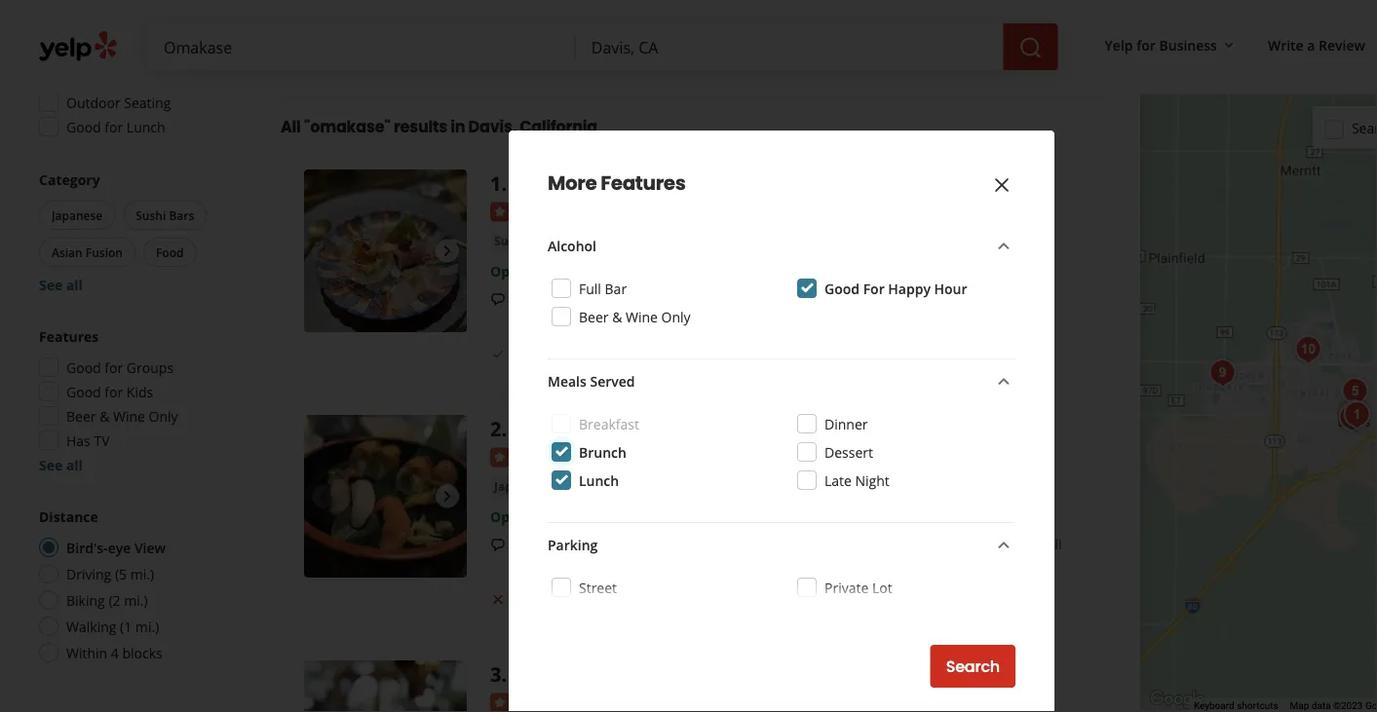 Task type: describe. For each thing, give the bounding box(es) containing it.
for for kids
[[105, 383, 123, 401]]

google image
[[1145, 687, 1210, 712]]

good for kids
[[66, 383, 153, 401]]

sushi up 9:30
[[562, 479, 594, 495]]

bistro
[[663, 415, 721, 442]]

lunch inside more features dialog
[[579, 471, 619, 490]]

beer & wine only inside more features dialog
[[579, 307, 691, 326]]

outdoor down bay
[[510, 54, 558, 70]]

category
[[39, 170, 100, 189]]

(458 reviews)
[[627, 447, 710, 466]]

platter
[[731, 535, 773, 554]]

only inside more features dialog
[[661, 307, 691, 326]]

street
[[579, 578, 617, 597]]

2
[[490, 415, 501, 442]]

2 vertical spatial more link
[[590, 555, 626, 573]]

good for groups
[[66, 358, 174, 377]]

for
[[863, 279, 885, 298]]

(458
[[627, 447, 654, 466]]

flavor
[[678, 0, 714, 15]]

write a review
[[1268, 36, 1365, 54]]

1 horizontal spatial a
[[775, 289, 783, 308]]

wife inside "i took my wife and a few friends here on a wednesday night and they all loved the omakase !" more
[[579, 289, 605, 308]]

all
[[281, 115, 301, 137]]

"i took my wife and a few friends here on a wednesday night and they all loved the omakase !" more
[[512, 289, 1036, 327]]

very
[[879, 0, 906, 15]]

1 vertical spatial sushi bars
[[494, 233, 554, 249]]

outdoor right 16 close v2 'icon' on the bottom of page
[[510, 592, 558, 608]]

well
[[1037, 535, 1062, 554]]

slideshow element for 1
[[304, 169, 467, 332]]

4 star rating image for 2
[[490, 448, 596, 467]]

happy
[[888, 279, 931, 298]]

hikari
[[512, 169, 572, 196]]

0 horizontal spatial the
[[593, 535, 614, 554]]

0 horizontal spatial delivery
[[109, 20, 161, 38]]

0 vertical spatial &
[[634, 169, 648, 196]]

map
[[1290, 700, 1309, 712]]

opens
[[490, 262, 534, 281]]

1 vertical spatial japanese button
[[566, 231, 627, 251]]

dinner inside more features dialog
[[825, 415, 868, 433]]

good for good for kids
[[66, 383, 101, 401]]

0 horizontal spatial features
[[39, 327, 99, 346]]

reviews) for (458 reviews)
[[658, 447, 710, 466]]

2 16 checkmark v2 image from the top
[[617, 592, 633, 608]]

unique
[[630, 0, 675, 15]]

private lot
[[825, 578, 892, 597]]

one
[[529, 555, 554, 573]]

yelp for business button
[[1097, 27, 1245, 62]]

biking
[[66, 591, 105, 610]]

4.0 for 2
[[603, 447, 623, 466]]

bird's-
[[66, 538, 108, 557]]

"my wife got the big
[[512, 535, 640, 554]]

night
[[864, 289, 897, 308]]

3 .
[[490, 661, 512, 688]]

my for wife
[[556, 289, 575, 308]]

bars for left sushi bars link
[[528, 233, 554, 249]]

1 horizontal spatial takeout
[[637, 346, 683, 363]]

min
[[565, 262, 592, 281]]

bars for the bottom sushi bars link
[[597, 479, 623, 495]]

9:30
[[562, 508, 589, 526]]

1 . hikari sushi & omakase
[[490, 169, 745, 196]]

search button
[[930, 645, 1016, 688]]

eat
[[563, 0, 583, 15]]

served
[[590, 372, 635, 390]]

0 vertical spatial takeout
[[109, 44, 161, 63]]

myu myu image
[[1334, 392, 1373, 431]]

friends inside "i took my wife and a few friends here on a wednesday night and they all loved the omakase !" more
[[674, 289, 719, 308]]

keyboard
[[1194, 700, 1235, 712]]

davis."
[[587, 16, 629, 35]]

"omakase"
[[304, 115, 391, 137]]

groups
[[127, 358, 174, 377]]

alcohol
[[548, 236, 596, 255]]

california
[[520, 115, 597, 137]]

walking (1 mi.)
[[66, 617, 159, 636]]

option group containing distance
[[33, 507, 242, 669]]

2 vertical spatial sushi bars
[[562, 479, 623, 495]]

map region
[[1139, 0, 1377, 712]]

"burma
[[512, 0, 560, 15]]

open
[[490, 508, 527, 526]]

mikuni japanese restaurant and sushi bar image
[[1333, 399, 1372, 438]]

more
[[548, 170, 597, 197]]

0 horizontal spatial wife
[[539, 535, 566, 554]]

i love sushi image
[[1289, 330, 1328, 369]]

24 chevron down v2 image for full bar
[[992, 234, 1016, 258]]

outdoor seating
[[66, 93, 171, 112]]

see all button for features
[[39, 456, 83, 474]]

see all for category
[[39, 275, 83, 294]]

0 horizontal spatial only
[[149, 407, 178, 425]]

(1.1k reviews)
[[627, 693, 713, 711]]

good for good for lunch
[[66, 117, 101, 136]]

1 got from the left
[[569, 535, 590, 554]]

16 checkmark v2 image for takeout
[[617, 346, 633, 362]]

japanese up open
[[494, 479, 547, 495]]

seating for japanese
[[561, 592, 602, 608]]

japanese up min
[[570, 233, 623, 249]]

offers for offers takeout
[[66, 44, 106, 63]]

walking
[[66, 617, 116, 636]]

group containing features
[[33, 326, 242, 475]]

0 vertical spatial hikari sushi & omakase image
[[304, 169, 467, 332]]

they
[[928, 289, 956, 308]]

bird's-eye view
[[66, 538, 166, 557]]

distance
[[39, 507, 98, 526]]

other
[[828, 535, 862, 554]]

been
[[843, 0, 876, 15]]

has
[[817, 0, 840, 15]]

loved
[[977, 289, 1012, 308]]

0 vertical spatial more
[[633, 16, 669, 35]]

night
[[855, 471, 890, 490]]

0 vertical spatial as
[[1019, 535, 1033, 554]]

1 vertical spatial delivery
[[637, 54, 683, 70]]

4.0 link for 2
[[603, 445, 623, 466]]

24 chevron down v2 image for street
[[992, 534, 1016, 557]]

popular
[[910, 0, 959, 15]]

sushi inside group
[[136, 207, 166, 223]]

open until 9:30 pm
[[490, 508, 613, 526]]

hour
[[934, 279, 967, 298]]

various
[[938, 535, 985, 554]]

0 horizontal spatial sushi bars button
[[123, 201, 207, 230]]

outdoor seating for huku
[[510, 592, 602, 608]]

huku japanese bistro link
[[512, 415, 721, 442]]

beer & wine only inside group
[[66, 407, 178, 425]]

3
[[490, 661, 501, 688]]

mi.) for biking (2 mi.)
[[124, 591, 148, 610]]

biking (2 mi.)
[[66, 591, 148, 610]]

1
[[490, 169, 501, 196]]

write a review link
[[1260, 27, 1373, 62]]

asian fusion button
[[39, 238, 135, 267]]

the inside "i took my wife and a few friends here on a wednesday night and they all loved the omakase !" more
[[1015, 289, 1036, 308]]

bay
[[512, 16, 535, 35]]

my for other
[[805, 535, 824, 554]]

yuchan shokudo image
[[1334, 396, 1373, 435]]

bar
[[605, 279, 627, 298]]

and right full
[[609, 289, 633, 308]]

"my
[[512, 535, 536, 554]]

driving (5 mi.)
[[66, 565, 154, 583]]

japanese up brunch
[[570, 415, 658, 442]]

4
[[111, 644, 119, 662]]

all for category
[[66, 275, 83, 294]]

group containing category
[[35, 170, 242, 294]]

keyboard shortcuts
[[1194, 700, 1278, 712]]

a inside "link"
[[1307, 36, 1315, 54]]

3 . from the top
[[501, 661, 507, 688]]

0 vertical spatial japanese link
[[566, 231, 627, 251]]

map data ©2023 go
[[1290, 700, 1377, 712]]

here
[[722, 289, 752, 308]]

& inside group
[[100, 407, 110, 425]]

has tv
[[66, 431, 110, 450]]

all for features
[[66, 456, 83, 474]]

wednesday
[[786, 289, 860, 308]]

food
[[156, 244, 184, 260]]

lot
[[872, 578, 892, 597]]

outdoor seating for hikari
[[510, 346, 602, 363]]

4.9 star rating image
[[490, 202, 596, 222]]

user actions element
[[1089, 27, 1377, 66]]

0 horizontal spatial sushi bars link
[[490, 231, 558, 251]]

platter and my other friends got various rolls as well as one or..."
[[512, 535, 1062, 573]]

for for dinner
[[105, 69, 123, 87]]



Task type: locate. For each thing, give the bounding box(es) containing it.
see down "asian"
[[39, 275, 63, 294]]

2 . huku japanese bistro
[[490, 415, 721, 442]]

delivery up offers takeout
[[109, 20, 161, 38]]

seating for sushi
[[561, 346, 602, 363]]

offers
[[66, 20, 106, 38], [66, 44, 106, 63]]

my left full
[[556, 289, 575, 308]]

1 4.0 link from the top
[[603, 445, 623, 466]]

1 vertical spatial beer
[[66, 407, 96, 425]]

dinner up dessert
[[825, 415, 868, 433]]

see all down "asian"
[[39, 275, 83, 294]]

or..."
[[557, 555, 587, 573]]

& inside more features dialog
[[612, 307, 622, 326]]

1 vertical spatial friends
[[866, 535, 910, 554]]

offers down offers delivery on the top of the page
[[66, 44, 106, 63]]

previous image for 2
[[312, 485, 335, 508]]

1 24 chevron down v2 image from the top
[[992, 234, 1016, 258]]

6
[[554, 262, 562, 281]]

sushi bars button up opens
[[490, 231, 558, 251]]

2 previous image from the top
[[312, 485, 335, 508]]

good for good for happy hour
[[825, 279, 860, 298]]

hikari sushi & omakase image inside map region
[[1338, 396, 1377, 435]]

3 outdoor seating from the top
[[510, 592, 602, 608]]

mi.) for walking (1 mi.)
[[135, 617, 159, 636]]

24 chevron down v2 image
[[992, 370, 1016, 393]]

4.0 link left (458
[[603, 445, 623, 466]]

2 vertical spatial in
[[537, 262, 550, 281]]

lunch down brunch
[[579, 471, 619, 490]]

yelp
[[1105, 36, 1133, 54]]

lunch down seating
[[127, 117, 165, 136]]

beer inside more features dialog
[[579, 307, 609, 326]]

the left the big at the left bottom of the page
[[593, 535, 614, 554]]

huku japanese bistro image
[[304, 415, 467, 578]]

1 horizontal spatial got
[[914, 535, 935, 554]]

beer & wine only down 'good for kids'
[[66, 407, 178, 425]]

1 see all from the top
[[39, 275, 83, 294]]

sushi bars up "pm"
[[562, 479, 623, 495]]

omakase inside "i took my wife and a few friends here on a wednesday night and they all loved the omakase !" more
[[512, 309, 576, 327]]

0 vertical spatial 4.0
[[603, 447, 623, 466]]

1 4 star rating image from the top
[[490, 448, 596, 467]]

go
[[1365, 700, 1377, 712]]

more link
[[633, 16, 669, 35], [588, 309, 624, 327], [590, 555, 626, 573]]

0 horizontal spatial sushi bars
[[136, 207, 194, 223]]

0 horizontal spatial hikari sushi & omakase image
[[304, 169, 467, 332]]

©2023
[[1333, 700, 1363, 712]]

more up street
[[590, 555, 626, 573]]

only
[[661, 307, 691, 326], [149, 407, 178, 425]]

good for good for dinner
[[66, 69, 101, 87]]

more inside "i took my wife and a few friends here on a wednesday night and they all loved the omakase !" more
[[588, 309, 624, 327]]

see all for features
[[39, 456, 83, 474]]

only left here
[[661, 307, 691, 326]]

& down bar
[[612, 307, 622, 326]]

eye
[[108, 538, 131, 557]]

1 vertical spatial japanese link
[[490, 477, 551, 497]]

2 4 star rating image from the top
[[490, 694, 596, 712]]

1 16 checkmark v2 image from the left
[[490, 346, 506, 362]]

0 horizontal spatial dinner
[[127, 69, 170, 87]]

bars up food
[[169, 207, 194, 223]]

1 vertical spatial beer & wine only
[[66, 407, 178, 425]]

4.0 left (1.1k
[[603, 693, 623, 711]]

slideshow element
[[304, 169, 467, 332], [304, 415, 467, 578]]

view
[[134, 538, 166, 557]]

and inside "burma eat brings unique flavor and spices that has been very popular in san francisco bay area to davis."
[[718, 0, 742, 15]]

2 horizontal spatial &
[[634, 169, 648, 196]]

1 see all button from the top
[[39, 275, 83, 294]]

1 offers from the top
[[66, 20, 106, 38]]

offers up offers takeout
[[66, 20, 106, 38]]

parking
[[548, 536, 598, 554]]

3 seating from the top
[[561, 592, 602, 608]]

16 speech v2 image
[[490, 0, 506, 15], [490, 537, 506, 553]]

next image
[[436, 485, 459, 508]]

1 vertical spatial mi.)
[[124, 591, 148, 610]]

(1.1k reviews) link
[[627, 691, 713, 712]]

1 horizontal spatial sushi bars button
[[490, 231, 558, 251]]

for for groups
[[105, 358, 123, 377]]

wife up !"
[[579, 289, 605, 308]]

that
[[788, 0, 814, 15]]

got up or..."
[[569, 535, 590, 554]]

good down offers takeout
[[66, 69, 101, 87]]

see for features
[[39, 456, 63, 474]]

1 vertical spatial slideshow element
[[304, 415, 467, 578]]

0 horizontal spatial 16 checkmark v2 image
[[490, 346, 506, 362]]

japanese inside group
[[52, 207, 103, 223]]

1 vertical spatial 4.0
[[603, 693, 623, 711]]

and right flavor
[[718, 0, 742, 15]]

0 vertical spatial wife
[[579, 289, 605, 308]]

0 horizontal spatial my
[[556, 289, 575, 308]]

features inside dialog
[[601, 170, 686, 197]]

sushi bars button for left sushi bars link
[[490, 231, 558, 251]]

0 vertical spatial omakase
[[653, 169, 745, 196]]

16 speech v2 image for "burma
[[490, 0, 506, 15]]

japanese button
[[39, 201, 115, 230], [566, 231, 627, 251], [490, 477, 551, 497]]

yelp for business
[[1105, 36, 1217, 54]]

as left the well
[[1019, 535, 1033, 554]]

group
[[35, 170, 242, 294], [33, 326, 242, 475]]

francisco
[[1005, 0, 1065, 15]]

as
[[1019, 535, 1033, 554], [512, 555, 526, 573]]

1 horizontal spatial as
[[1019, 535, 1033, 554]]

2 vertical spatial sushi bars button
[[559, 477, 627, 497]]

more features dialog
[[0, 0, 1377, 712]]

good down the outdoor seating
[[66, 117, 101, 136]]

see up distance
[[39, 456, 63, 474]]

2 vertical spatial bars
[[597, 479, 623, 495]]

4.0
[[603, 447, 623, 466], [603, 693, 623, 711]]

16 checkmark v2 image for outdoor seating
[[490, 346, 506, 362]]

1 horizontal spatial hikari sushi & omakase image
[[1338, 396, 1377, 435]]

full bar
[[579, 279, 627, 298]]

for for business
[[1137, 36, 1156, 54]]

search image
[[1019, 36, 1042, 60]]

1 vertical spatial features
[[39, 327, 99, 346]]

1 vertical spatial only
[[149, 407, 178, 425]]

0 vertical spatial sushi bars
[[136, 207, 194, 223]]

4.0 link left (1.1k
[[603, 691, 623, 712]]

. left the hikari
[[501, 169, 507, 196]]

1 vertical spatial sushi bars link
[[559, 477, 627, 497]]

friends inside platter and my other friends got various rolls as well as one or..."
[[866, 535, 910, 554]]

data
[[1312, 700, 1331, 712]]

1 vertical spatial previous image
[[312, 485, 335, 508]]

wife up one
[[539, 535, 566, 554]]

0 vertical spatial 16 speech v2 image
[[490, 0, 506, 15]]

1 horizontal spatial wine
[[626, 307, 658, 326]]

more link right !"
[[588, 309, 624, 327]]

1 vertical spatial hikari sushi & omakase image
[[1338, 396, 1377, 435]]

a right write
[[1307, 36, 1315, 54]]

24 chevron down v2 image inside alcohol dropdown button
[[992, 234, 1016, 258]]

features right the more
[[601, 170, 686, 197]]

2 24 chevron down v2 image from the top
[[992, 534, 1016, 557]]

sushi bars button for the bottom sushi bars link
[[559, 477, 627, 497]]

4.0 for 3
[[603, 693, 623, 711]]

mi.) right (2
[[124, 591, 148, 610]]

bars inside group
[[169, 207, 194, 223]]

1 vertical spatial takeout
[[637, 346, 683, 363]]

my burma image
[[1335, 401, 1374, 440]]

1 vertical spatial 4 star rating image
[[490, 694, 596, 712]]

1 outdoor seating from the top
[[510, 54, 602, 70]]

results
[[394, 115, 447, 137]]

private
[[825, 578, 869, 597]]

japanese down category
[[52, 207, 103, 223]]

1 horizontal spatial 16 checkmark v2 image
[[617, 346, 633, 362]]

4.0 left (458
[[603, 447, 623, 466]]

0 vertical spatial beer
[[579, 307, 609, 326]]

hikari sushi & omakase image
[[304, 169, 467, 332], [1338, 396, 1377, 435]]

davis,
[[468, 115, 517, 137]]

1 vertical spatial 16 checkmark v2 image
[[617, 592, 633, 608]]

wine inside more features dialog
[[626, 307, 658, 326]]

got inside platter and my other friends got various rolls as well as one or..."
[[914, 535, 935, 554]]

. down 16 close v2 'icon' on the bottom of page
[[501, 661, 507, 688]]

and inside platter and my other friends got various rolls as well as one or..."
[[777, 535, 801, 554]]

outdoor seating down area
[[510, 54, 602, 70]]

0 vertical spatial previous image
[[312, 239, 335, 262]]

within 4 blocks
[[66, 644, 162, 662]]

previous image for 1
[[312, 239, 335, 262]]

.
[[501, 169, 507, 196], [501, 415, 507, 442], [501, 661, 507, 688]]

takeout up good for dinner
[[109, 44, 161, 63]]

japanese button up open
[[490, 477, 551, 497]]

0 vertical spatial in
[[963, 0, 975, 15]]

see all button for category
[[39, 275, 83, 294]]

offers for offers delivery
[[66, 20, 106, 38]]

16 checkmark v2 image up served
[[617, 346, 633, 362]]

(5
[[115, 565, 127, 583]]

slideshow element for 2
[[304, 415, 467, 578]]

reviews) right (1.1k
[[661, 693, 713, 711]]

24 chevron down v2 image right various
[[992, 534, 1016, 557]]

japanese button down category
[[39, 201, 115, 230]]

"i
[[512, 289, 520, 308]]

sushi bars
[[136, 207, 194, 223], [494, 233, 554, 249], [562, 479, 623, 495]]

2 outdoor seating from the top
[[510, 346, 602, 363]]

sushi up opens
[[494, 233, 525, 249]]

and left they at right top
[[900, 289, 924, 308]]

2 slideshow element from the top
[[304, 415, 467, 578]]

parking button
[[548, 534, 1016, 558]]

until
[[530, 508, 559, 526]]

food button
[[143, 238, 196, 267]]

16 speech v2 image left "my
[[490, 537, 506, 553]]

0 vertical spatial the
[[1015, 289, 1036, 308]]

option group
[[33, 507, 242, 669]]

1 . from the top
[[501, 169, 507, 196]]

took
[[524, 289, 552, 308]]

16 checkmark v2 image
[[617, 54, 633, 69], [617, 592, 633, 608]]

0 horizontal spatial in
[[451, 115, 465, 137]]

16 chevron down v2 image
[[1221, 38, 1237, 53]]

sushi bars up opens
[[494, 233, 554, 249]]

search
[[946, 656, 1000, 678]]

hikari sushi & omakase link
[[512, 169, 745, 196]]

2 vertical spatial &
[[100, 407, 110, 425]]

2 vertical spatial more
[[590, 555, 626, 573]]

sushi bars button up "pm"
[[559, 477, 627, 497]]

japanese button inside group
[[39, 201, 115, 230]]

business
[[1159, 36, 1217, 54]]

1 slideshow element from the top
[[304, 169, 467, 332]]

2 vertical spatial mi.)
[[135, 617, 159, 636]]

24 chevron down v2 image inside "parking" dropdown button
[[992, 534, 1016, 557]]

1 horizontal spatial lunch
[[579, 471, 619, 490]]

good for happy hour
[[825, 279, 967, 298]]

2 vertical spatial japanese button
[[490, 477, 551, 497]]

2 horizontal spatial a
[[1307, 36, 1315, 54]]

seating down or..."
[[561, 592, 602, 608]]

2 . from the top
[[501, 415, 507, 442]]

4 star rating image for 3
[[490, 694, 596, 712]]

2 see all from the top
[[39, 456, 83, 474]]

omakase
[[653, 169, 745, 196], [512, 309, 576, 327]]

takeout down few
[[637, 346, 683, 363]]

16 checkmark v2 image right street
[[617, 592, 633, 608]]

brunch
[[579, 443, 627, 461]]

big
[[618, 535, 637, 554]]

. left huku
[[501, 415, 507, 442]]

sushi up food
[[136, 207, 166, 223]]

good left for
[[825, 279, 860, 298]]

1 4.0 from the top
[[603, 447, 623, 466]]

meals served button
[[548, 370, 1016, 395]]

see all button
[[39, 275, 83, 294], [39, 456, 83, 474]]

outdoor seating
[[510, 54, 602, 70], [510, 346, 602, 363], [510, 592, 602, 608]]

kids
[[127, 383, 153, 401]]

1 16 checkmark v2 image from the top
[[617, 54, 633, 69]]

0 vertical spatial outdoor seating
[[510, 54, 602, 70]]

in left "san"
[[963, 0, 975, 15]]

san
[[978, 0, 1002, 15]]

1 vertical spatial 24 chevron down v2 image
[[992, 534, 1016, 557]]

meals
[[548, 372, 587, 390]]

dinner up seating
[[127, 69, 170, 87]]

24 chevron down v2 image
[[992, 234, 1016, 258], [992, 534, 1016, 557]]

wine down bar
[[626, 307, 658, 326]]

shortcuts
[[1237, 700, 1278, 712]]

mi.) for driving (5 mi.)
[[130, 565, 154, 583]]

within
[[66, 644, 107, 662]]

0 vertical spatial more link
[[633, 16, 669, 35]]

huku
[[512, 415, 565, 442]]

only down kids
[[149, 407, 178, 425]]

see
[[39, 275, 63, 294], [39, 456, 63, 474]]

16 checkmark v2 image
[[490, 346, 506, 362], [617, 346, 633, 362]]

1 horizontal spatial &
[[612, 307, 622, 326]]

delivery down unique
[[637, 54, 683, 70]]

0 vertical spatial sushi bars button
[[123, 201, 207, 230]]

0 horizontal spatial a
[[637, 289, 644, 308]]

beer
[[579, 307, 609, 326], [66, 407, 96, 425]]

1 vertical spatial see all
[[39, 456, 83, 474]]

2 4.0 from the top
[[603, 693, 623, 711]]

my inside platter and my other friends got various rolls as well as one or..."
[[805, 535, 824, 554]]

for down good for groups at the left
[[105, 383, 123, 401]]

2 16 speech v2 image from the top
[[490, 537, 506, 553]]

in inside "burma eat brings unique flavor and spices that has been very popular in san francisco bay area to davis."
[[963, 0, 975, 15]]

mi.) right (1
[[135, 617, 159, 636]]

0 vertical spatial 16 checkmark v2 image
[[617, 54, 633, 69]]

beer & wine only
[[579, 307, 691, 326], [66, 407, 178, 425]]

16 close v2 image
[[490, 592, 506, 608]]

0 vertical spatial offers
[[66, 20, 106, 38]]

more features
[[548, 170, 686, 197]]

delivery
[[109, 20, 161, 38], [637, 54, 683, 70]]

wife
[[579, 289, 605, 308], [539, 535, 566, 554]]

good up 'good for kids'
[[66, 358, 101, 377]]

good inside more features dialog
[[825, 279, 860, 298]]

24 chevron down v2 image up loved
[[992, 234, 1016, 258]]

2 horizontal spatial japanese button
[[566, 231, 627, 251]]

for for lunch
[[105, 117, 123, 136]]

1 horizontal spatial japanese button
[[490, 477, 551, 497]]

2 see all button from the top
[[39, 456, 83, 474]]

bars down 4.9 star rating image
[[528, 233, 554, 249]]

0 vertical spatial dinner
[[127, 69, 170, 87]]

& right the more
[[634, 169, 648, 196]]

sushi bars link up opens
[[490, 231, 558, 251]]

in left 6
[[537, 262, 550, 281]]

blocks
[[122, 644, 162, 662]]

my inside "i took my wife and a few friends here on a wednesday night and they all loved the omakase !" more
[[556, 289, 575, 308]]

good down good for groups at the left
[[66, 383, 101, 401]]

"burma eat brings unique flavor and spices that has been very popular in san francisco bay area to davis."
[[512, 0, 1065, 35]]

keyboard shortcuts button
[[1194, 699, 1278, 712]]

1 seating from the top
[[561, 54, 602, 70]]

good for good for groups
[[66, 358, 101, 377]]

and right platter
[[777, 535, 801, 554]]

1 horizontal spatial beer
[[579, 307, 609, 326]]

wine down kids
[[113, 407, 145, 425]]

next image
[[436, 239, 459, 262]]

16 speech v2 image for "my
[[490, 537, 506, 553]]

seating down to at top
[[561, 54, 602, 70]]

0 vertical spatial features
[[601, 170, 686, 197]]

16 speech v2 image left "burma
[[490, 0, 506, 15]]

more down unique
[[633, 16, 669, 35]]

davis sushi & fusion image
[[1203, 354, 1242, 393]]

0 vertical spatial delivery
[[109, 20, 161, 38]]

seating up meals served in the left bottom of the page
[[561, 346, 602, 363]]

friends right few
[[674, 289, 719, 308]]

fusion
[[86, 244, 123, 260]]

4 star rating image
[[490, 448, 596, 467], [490, 694, 596, 712]]

4.0 link
[[603, 445, 623, 466], [603, 691, 623, 712]]

2 4.0 link from the top
[[603, 691, 623, 712]]

all right they at right top
[[959, 289, 974, 308]]

0 vertical spatial wine
[[626, 307, 658, 326]]

beer down full
[[579, 307, 609, 326]]

in left "davis,"
[[451, 115, 465, 137]]

see all button down "asian"
[[39, 275, 83, 294]]

0 horizontal spatial lunch
[[127, 117, 165, 136]]

2 horizontal spatial bars
[[597, 479, 623, 495]]

16 speech v2 image
[[490, 292, 506, 307]]

all down "asian"
[[66, 275, 83, 294]]

tv
[[94, 431, 110, 450]]

1 horizontal spatial sushi bars
[[494, 233, 554, 249]]

see for category
[[39, 275, 63, 294]]

offers takeout
[[66, 44, 161, 63]]

4.0 link for 3
[[603, 691, 623, 712]]

has
[[66, 431, 90, 450]]

None search field
[[148, 23, 1062, 70]]

for inside button
[[1137, 36, 1156, 54]]

late
[[825, 471, 852, 490]]

. for 1
[[501, 169, 507, 196]]

breakfast
[[579, 415, 639, 433]]

1 vertical spatial as
[[512, 555, 526, 573]]

0 vertical spatial lunch
[[127, 117, 165, 136]]

1 vertical spatial 4.0 link
[[603, 691, 623, 712]]

asian
[[52, 244, 83, 260]]

2 16 checkmark v2 image from the left
[[617, 346, 633, 362]]

1 horizontal spatial my
[[805, 535, 824, 554]]

japanese link up open
[[490, 477, 551, 497]]

friends right other
[[866, 535, 910, 554]]

0 vertical spatial see all button
[[39, 275, 83, 294]]

sushi right the hikari
[[577, 169, 629, 196]]

spices
[[746, 0, 785, 15]]

my left other
[[805, 535, 824, 554]]

1 see from the top
[[39, 275, 63, 294]]

. for 2
[[501, 415, 507, 442]]

2 got from the left
[[914, 535, 935, 554]]

good for lunch
[[66, 117, 165, 136]]

more link down unique
[[633, 16, 669, 35]]

0 horizontal spatial japanese button
[[39, 201, 115, 230]]

features up good for groups at the left
[[39, 327, 99, 346]]

outdoor up "good for lunch"
[[66, 93, 121, 112]]

1 horizontal spatial the
[[1015, 289, 1036, 308]]

all inside "i took my wife and a few friends here on a wednesday night and they all loved the omakase !" more
[[959, 289, 974, 308]]

1 16 speech v2 image from the top
[[490, 0, 506, 15]]

previous image
[[312, 239, 335, 262], [312, 485, 335, 508]]

1 vertical spatial more link
[[588, 309, 624, 327]]

sushi
[[577, 169, 629, 196], [136, 207, 166, 223], [494, 233, 525, 249], [562, 479, 594, 495]]

1 vertical spatial bars
[[528, 233, 554, 249]]

meals served
[[548, 372, 635, 390]]

1 previous image from the top
[[312, 239, 335, 262]]

reviews) down bistro
[[658, 447, 710, 466]]

0 horizontal spatial wine
[[113, 407, 145, 425]]

area
[[538, 16, 566, 35]]

2 see from the top
[[39, 456, 63, 474]]

review
[[1319, 36, 1365, 54]]

(1.1k
[[627, 693, 657, 711]]

2 seating from the top
[[561, 346, 602, 363]]

1 horizontal spatial beer & wine only
[[579, 307, 691, 326]]

1 horizontal spatial in
[[537, 262, 550, 281]]

close image
[[990, 174, 1014, 197]]

as down "my
[[512, 555, 526, 573]]

1 vertical spatial my
[[805, 535, 824, 554]]

0 horizontal spatial bars
[[169, 207, 194, 223]]

2 offers from the top
[[66, 44, 106, 63]]

zen toro japanese bistro & sushi bar image
[[1335, 395, 1374, 434]]

0 vertical spatial mi.)
[[130, 565, 154, 583]]

1 vertical spatial omakase
[[512, 309, 576, 327]]

2 vertical spatial seating
[[561, 592, 602, 608]]

1 vertical spatial wine
[[113, 407, 145, 425]]

16 checkmark v2 image down 16 speech v2 icon
[[490, 346, 506, 362]]

1 vertical spatial dinner
[[825, 415, 868, 433]]

outdoor up meals
[[510, 346, 558, 363]]

sushi bars up food
[[136, 207, 194, 223]]

outdoor seating up meals
[[510, 346, 602, 363]]

1 horizontal spatial friends
[[866, 535, 910, 554]]

sear
[[1352, 119, 1377, 137]]

on
[[755, 289, 772, 308]]

mermaid sushi image
[[1336, 372, 1375, 411]]

0 horizontal spatial as
[[512, 555, 526, 573]]

all
[[66, 275, 83, 294], [959, 289, 974, 308], [66, 456, 83, 474]]

2 vertical spatial outdoor seating
[[510, 592, 602, 608]]

for up 'good for kids'
[[105, 358, 123, 377]]

4 star rating image down huku
[[490, 448, 596, 467]]

seating
[[124, 93, 171, 112]]

reviews) for (1.1k reviews)
[[661, 693, 713, 711]]



Task type: vqa. For each thing, say whether or not it's contained in the screenshot.
Omakase to the right
yes



